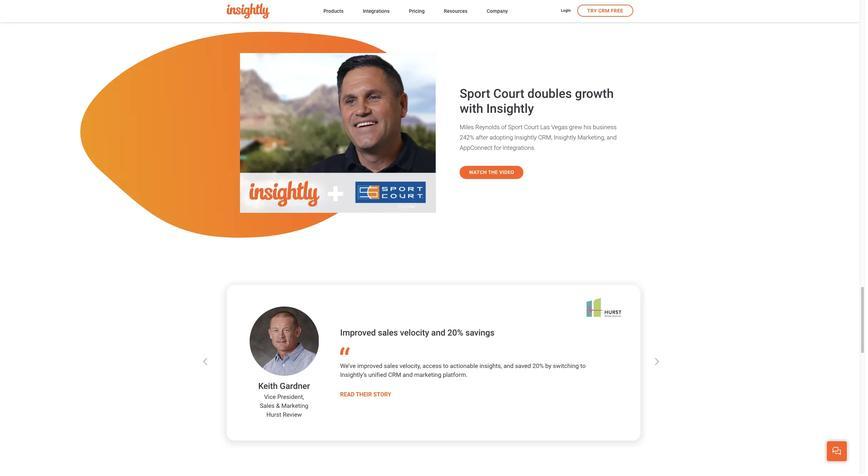 Task type: describe. For each thing, give the bounding box(es) containing it.
and down velocity,
[[403, 372, 413, 379]]

by
[[545, 363, 552, 370]]

company
[[487, 8, 508, 14]]

video
[[499, 170, 514, 176]]

read
[[340, 392, 355, 399]]

company link
[[487, 7, 508, 16]]

court inside sport court doubles growth with insightly
[[493, 87, 524, 101]]

login link
[[561, 8, 571, 14]]

0 vertical spatial 20%
[[447, 328, 463, 338]]

miles
[[460, 124, 474, 131]]

resources
[[444, 8, 467, 14]]

adopting
[[490, 134, 513, 141]]

gardner
[[280, 382, 310, 392]]

their
[[356, 392, 372, 399]]

growth
[[575, 87, 614, 101]]

read their story link
[[340, 391, 391, 400]]

improved
[[340, 328, 376, 338]]

website thumbnail sportcourt smiling image
[[240, 53, 436, 213]]

watch
[[469, 170, 487, 176]]

saved
[[515, 363, 531, 370]]

for
[[494, 145, 501, 152]]

and right velocity
[[431, 328, 445, 338]]

and left the saved
[[504, 363, 514, 370]]

sport inside 'miles reynolds of sport court las vegas grew his business 242% after adopting insightly crm, insightly marketing, and appconnect for integrations.'
[[508, 124, 523, 131]]

velocity,
[[400, 363, 421, 370]]

marketing
[[281, 403, 308, 410]]

try crm free link
[[577, 5, 633, 17]]

reynolds
[[475, 124, 500, 131]]

actionable
[[450, 363, 478, 370]]

court inside 'miles reynolds of sport court las vegas grew his business 242% after adopting insightly crm, insightly marketing, and appconnect for integrations.'
[[524, 124, 539, 131]]

sales inside we've improved sales velocity, access to actionable insights, and saved 20% by switching to insightly's unified crm and marketing platform.
[[384, 363, 398, 370]]

doubles
[[527, 87, 572, 101]]

we've
[[340, 363, 356, 370]]

20% inside we've improved sales velocity, access to actionable insights, and saved 20% by switching to insightly's unified crm and marketing platform.
[[533, 363, 544, 370]]

insightly logo link
[[227, 3, 312, 19]]

vice
[[264, 394, 276, 401]]

insights,
[[480, 363, 502, 370]]

switching
[[553, 363, 579, 370]]

0 vertical spatial sales
[[378, 328, 398, 338]]

crm inside we've improved sales velocity, access to actionable insights, and saved 20% by switching to insightly's unified crm and marketing platform.
[[388, 372, 401, 379]]

watch the video
[[469, 170, 514, 176]]

insightly inside sport court doubles growth with insightly
[[486, 102, 534, 116]]

integrations
[[363, 8, 390, 14]]

vegas
[[551, 124, 568, 131]]

pricing link
[[409, 7, 425, 16]]



Task type: locate. For each thing, give the bounding box(es) containing it.
velocity
[[400, 328, 429, 338]]

and inside 'miles reynolds of sport court las vegas grew his business 242% after adopting insightly crm, insightly marketing, and appconnect for integrations.'
[[607, 134, 617, 141]]

242%
[[460, 134, 474, 141]]

sales left velocity
[[378, 328, 398, 338]]

las
[[540, 124, 550, 131]]

to
[[443, 363, 449, 370], [580, 363, 586, 370]]

1 horizontal spatial crm
[[598, 8, 610, 14]]

try crm free button
[[577, 5, 633, 17]]

court up "of"
[[493, 87, 524, 101]]

1 vertical spatial sales
[[384, 363, 398, 370]]

crm right the try
[[598, 8, 610, 14]]

pricing
[[409, 8, 425, 14]]

try
[[587, 8, 597, 14]]

miles reynolds of sport court las vegas grew his business 242% after adopting insightly crm, insightly marketing, and appconnect for integrations.
[[460, 124, 617, 152]]

access
[[423, 363, 442, 370]]

review
[[283, 412, 302, 419]]

1 vertical spatial 20%
[[533, 363, 544, 370]]

1 vertical spatial sport
[[508, 124, 523, 131]]

court
[[493, 87, 524, 101], [524, 124, 539, 131]]

&
[[276, 403, 280, 410]]

marketing
[[414, 372, 441, 379]]

platform.
[[443, 372, 468, 379]]

0 horizontal spatial crm
[[388, 372, 401, 379]]

and down "business" at the right of page
[[607, 134, 617, 141]]

hurst
[[266, 412, 281, 419]]

his
[[584, 124, 591, 131]]

0 vertical spatial sport
[[460, 87, 490, 101]]

20% left "by"
[[533, 363, 544, 370]]

marketing,
[[578, 134, 605, 141]]

resources link
[[444, 7, 467, 16]]

insightly down vegas
[[554, 134, 576, 141]]

0 vertical spatial court
[[493, 87, 524, 101]]

try crm free
[[587, 8, 623, 14]]

read their story
[[340, 392, 391, 399]]

sales
[[378, 328, 398, 338], [384, 363, 398, 370]]

crm
[[598, 8, 610, 14], [388, 372, 401, 379]]

after
[[476, 134, 488, 141]]

of
[[501, 124, 507, 131]]

savings
[[465, 328, 495, 338]]

login
[[561, 8, 571, 13]]

we've improved sales velocity, access to actionable insights, and saved 20% by switching to insightly's unified crm and marketing platform.
[[340, 363, 586, 379]]

insightly up "of"
[[486, 102, 534, 116]]

unified
[[368, 372, 387, 379]]

crm inside try crm free button
[[598, 8, 610, 14]]

20% left savings
[[447, 328, 463, 338]]

1 horizontal spatial sport
[[508, 124, 523, 131]]

0 horizontal spatial to
[[443, 363, 449, 370]]

and
[[607, 134, 617, 141], [431, 328, 445, 338], [504, 363, 514, 370], [403, 372, 413, 379]]

0 horizontal spatial 20%
[[447, 328, 463, 338]]

1 vertical spatial crm
[[388, 372, 401, 379]]

to right switching
[[580, 363, 586, 370]]

insightly logo image
[[227, 3, 269, 19]]

sales up "unified"
[[384, 363, 398, 370]]

keith
[[258, 382, 278, 392]]

20%
[[447, 328, 463, 338], [533, 363, 544, 370]]

free
[[611, 8, 623, 14]]

keith gardner vice president, sales & marketing hurst review
[[258, 382, 310, 419]]

to up platform.
[[443, 363, 449, 370]]

business
[[593, 124, 617, 131]]

insightly
[[486, 102, 534, 116], [514, 134, 537, 141], [554, 134, 576, 141]]

201105 hurst logo 2020 image
[[586, 298, 622, 318]]

sport up with
[[460, 87, 490, 101]]

president,
[[277, 394, 304, 401]]

products link
[[323, 7, 344, 16]]

crm,
[[538, 134, 552, 141]]

story
[[373, 392, 391, 399]]

sales
[[260, 403, 275, 410]]

2 to from the left
[[580, 363, 586, 370]]

1 horizontal spatial 20%
[[533, 363, 544, 370]]

improved
[[357, 363, 382, 370]]

sport right "of"
[[508, 124, 523, 131]]

0 vertical spatial crm
[[598, 8, 610, 14]]

improved sales velocity and 20% savings
[[340, 328, 495, 338]]

the
[[488, 170, 498, 176]]

0 horizontal spatial sport
[[460, 87, 490, 101]]

1 to from the left
[[443, 363, 449, 370]]

insightly up integrations.
[[514, 134, 537, 141]]

integrations.
[[503, 145, 536, 152]]

crm right "unified"
[[388, 372, 401, 379]]

1 vertical spatial court
[[524, 124, 539, 131]]

quote orange image
[[340, 348, 350, 356]]

insightly's
[[340, 372, 367, 379]]

1 horizontal spatial to
[[580, 363, 586, 370]]

keith gardner image
[[249, 307, 319, 377]]

sport inside sport court doubles growth with insightly
[[460, 87, 490, 101]]

products
[[323, 8, 344, 14]]

grew
[[569, 124, 582, 131]]

sport
[[460, 87, 490, 101], [508, 124, 523, 131]]

with
[[460, 102, 483, 116]]

integrations link
[[363, 7, 390, 16]]

sport court doubles growth with insightly
[[460, 87, 614, 116]]

appconnect
[[460, 145, 492, 152]]

court left las
[[524, 124, 539, 131]]



Task type: vqa. For each thing, say whether or not it's contained in the screenshot.
after
yes



